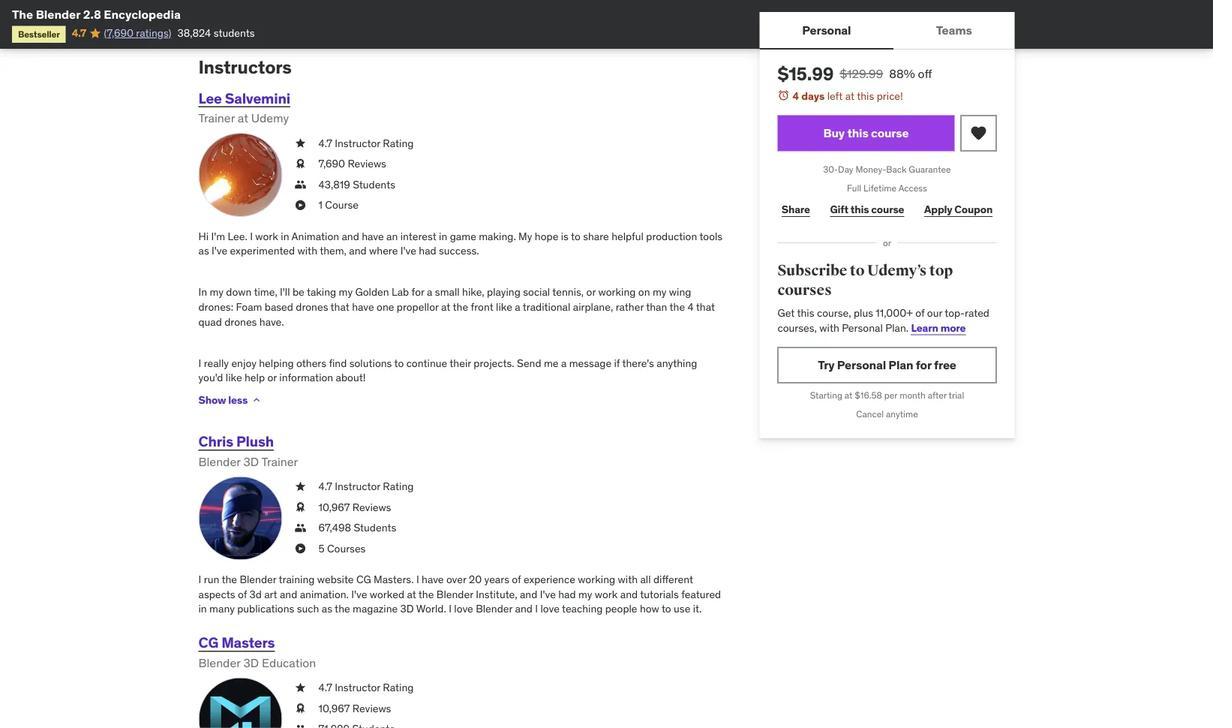 Task type: vqa. For each thing, say whether or not it's contained in the screenshot.
across
no



Task type: locate. For each thing, give the bounding box(es) containing it.
courses
[[327, 542, 366, 556]]

with down 'course,'
[[820, 321, 840, 334]]

0 vertical spatial of
[[916, 306, 925, 320]]

4.7 instructor rating
[[319, 137, 414, 150], [319, 480, 414, 494], [319, 681, 414, 695]]

if
[[614, 357, 620, 370]]

xsmall image for 67,498 students
[[295, 521, 307, 536]]

1 vertical spatial 4.7 instructor rating
[[319, 480, 414, 494]]

blender down cg masters link
[[199, 655, 241, 671]]

personal
[[803, 22, 852, 37], [842, 321, 883, 334], [838, 357, 887, 373]]

0 vertical spatial working
[[599, 286, 636, 299]]

chris plush image
[[199, 477, 283, 561]]

1 xsmall image from the top
[[295, 157, 307, 172]]

hi i'm lee. i work in animation and have an interest in game making. my hope is to share helpful production tools as i've experimented with them, and where i've had success.
[[199, 230, 723, 258]]

2 vertical spatial rating
[[383, 681, 414, 695]]

as inside "hi i'm lee. i work in animation and have an interest in game making. my hope is to share helpful production tools as i've experimented with them, and where i've had success."
[[199, 244, 209, 258]]

masters.
[[374, 573, 414, 587]]

xsmall image down education
[[295, 681, 307, 696]]

4 xsmall image from the top
[[295, 480, 307, 494]]

my up teaching at the left of page
[[579, 588, 593, 601]]

help
[[245, 371, 265, 385]]

instructor for salvemini
[[335, 137, 381, 150]]

4.7 instructor rating for plush
[[319, 480, 414, 494]]

1 horizontal spatial drones
[[296, 300, 328, 314]]

i right world.
[[449, 603, 452, 616]]

have inside 'i run the blender training website cg masters. i have over 20 years of experience working with all different aspects of 3d art and animation. i've worked at the blender institute, and i've had my work and tutorials featured in many publications such as the magazine 3d world. i love blender and i love teaching people how to use it.'
[[422, 573, 444, 587]]

or down helping
[[268, 371, 277, 385]]

animation.
[[300, 588, 349, 601]]

training
[[279, 573, 315, 587]]

at inside lee salvemini trainer at udemy
[[238, 111, 248, 126]]

for inside in my down time, i'll be taking my golden lab for a small hike, playing social tennis, or working on my wing drones: foam based drones that have one propellor at the front like a traditional airplane, rather than the 4 that quad drones have.
[[412, 286, 425, 299]]

0 vertical spatial 4.7 instructor rating
[[319, 137, 414, 150]]

2 horizontal spatial with
[[820, 321, 840, 334]]

to left the continue at the left of the page
[[395, 357, 404, 370]]

1 horizontal spatial had
[[559, 588, 576, 601]]

0 horizontal spatial love
[[454, 603, 474, 616]]

xsmall image down 'chris plush blender 3d trainer'
[[295, 480, 307, 494]]

3d inside cg masters blender 3d education
[[244, 655, 259, 671]]

of right the years
[[512, 573, 521, 587]]

1 vertical spatial rating
[[383, 480, 414, 494]]

10,967 for masters
[[319, 702, 350, 715]]

2 instructor from the top
[[335, 480, 381, 494]]

0 vertical spatial personal
[[803, 22, 852, 37]]

aspects
[[199, 588, 235, 601]]

2 vertical spatial have
[[422, 573, 444, 587]]

drones down the taking
[[296, 300, 328, 314]]

this down $129.99
[[858, 89, 875, 102]]

less
[[228, 394, 248, 407]]

anytime
[[887, 408, 919, 420]]

2 10,967 reviews from the top
[[319, 702, 391, 715]]

with
[[298, 244, 318, 258], [820, 321, 840, 334], [618, 573, 638, 587]]

working inside 'i run the blender training website cg masters. i have over 20 years of experience working with all different aspects of 3d art and animation. i've worked at the blender institute, and i've had my work and tutorials featured in many publications such as the magazine 3d world. i love blender and i love teaching people how to use it.'
[[578, 573, 616, 587]]

had up teaching at the left of page
[[559, 588, 576, 601]]

of
[[916, 306, 925, 320], [512, 573, 521, 587], [238, 588, 247, 601]]

1 vertical spatial 10,967 reviews
[[319, 702, 391, 715]]

rating for masters
[[383, 681, 414, 695]]

0 horizontal spatial with
[[298, 244, 318, 258]]

1 vertical spatial 4
[[688, 300, 694, 314]]

0 horizontal spatial or
[[268, 371, 277, 385]]

this right buy
[[848, 125, 869, 141]]

had inside 'i run the blender training website cg masters. i have over 20 years of experience working with all different aspects of 3d art and animation. i've worked at the blender institute, and i've had my work and tutorials featured in many publications such as the magazine 3d world. i love blender and i love teaching people how to use it.'
[[559, 588, 576, 601]]

i left really
[[199, 357, 201, 370]]

tutorials
[[641, 588, 679, 601]]

the down animation.
[[335, 603, 350, 616]]

4.7 for chris plush
[[319, 480, 332, 494]]

playing
[[487, 286, 521, 299]]

tools
[[700, 230, 723, 243]]

or up airplane,
[[587, 286, 596, 299]]

an
[[387, 230, 398, 243]]

reviews
[[348, 157, 387, 171], [353, 501, 391, 514], [353, 702, 391, 715]]

blender inside cg masters blender 3d education
[[199, 655, 241, 671]]

2 horizontal spatial a
[[561, 357, 567, 370]]

rating
[[383, 137, 414, 150], [383, 480, 414, 494], [383, 681, 414, 695]]

1 rating from the top
[[383, 137, 414, 150]]

0 vertical spatial cg
[[357, 573, 371, 587]]

2 horizontal spatial of
[[916, 306, 925, 320]]

0 vertical spatial work
[[256, 230, 278, 243]]

blender up bestseller
[[36, 6, 80, 22]]

trainer down plush
[[262, 454, 298, 470]]

2 horizontal spatial in
[[439, 230, 448, 243]]

0 horizontal spatial work
[[256, 230, 278, 243]]

to inside 'i run the blender training website cg masters. i have over 20 years of experience working with all different aspects of 3d art and animation. i've worked at the blender institute, and i've had my work and tutorials featured in many publications such as the magazine 3d world. i love blender and i love teaching people how to use it.'
[[662, 603, 672, 616]]

1 vertical spatial instructor
[[335, 480, 381, 494]]

at down lee salvemini link
[[238, 111, 248, 126]]

xsmall image
[[295, 136, 307, 151], [251, 395, 263, 407], [295, 521, 307, 536], [295, 542, 307, 556], [295, 702, 307, 716], [295, 722, 307, 728]]

0 vertical spatial have
[[362, 230, 384, 243]]

with inside 'i run the blender training website cg masters. i have over 20 years of experience working with all different aspects of 3d art and animation. i've worked at the blender institute, and i've had my work and tutorials featured in many publications such as the magazine 3d world. i love blender and i love teaching people how to use it.'
[[618, 573, 638, 587]]

had down interest
[[419, 244, 437, 258]]

working inside in my down time, i'll be taking my golden lab for a small hike, playing social tennis, or working on my wing drones: foam based drones that have one propellor at the front like a traditional airplane, rather than the 4 that quad drones have.
[[599, 286, 636, 299]]

others
[[297, 357, 327, 370]]

1 vertical spatial have
[[352, 300, 374, 314]]

magazine
[[353, 603, 398, 616]]

course for gift this course
[[872, 203, 905, 216]]

a left small
[[427, 286, 433, 299]]

at left '$16.58'
[[845, 390, 853, 401]]

and down institute,
[[515, 603, 533, 616]]

access
[[899, 182, 928, 194]]

0 horizontal spatial as
[[199, 244, 209, 258]]

1 vertical spatial of
[[512, 573, 521, 587]]

my right the in
[[210, 286, 224, 299]]

have
[[362, 230, 384, 243], [352, 300, 374, 314], [422, 573, 444, 587]]

0 vertical spatial with
[[298, 244, 318, 258]]

1 vertical spatial reviews
[[353, 501, 391, 514]]

try personal plan for free
[[818, 357, 957, 373]]

have left 'over'
[[422, 573, 444, 587]]

0 vertical spatial course
[[872, 125, 910, 141]]

38,824
[[178, 26, 211, 40]]

to left use
[[662, 603, 672, 616]]

cancel
[[857, 408, 884, 420]]

1 4.7 instructor rating from the top
[[319, 137, 414, 150]]

at down masters.
[[407, 588, 416, 601]]

trainer inside 'chris plush blender 3d trainer'
[[262, 454, 298, 470]]

3d down plush
[[244, 454, 259, 470]]

students up courses
[[354, 521, 397, 535]]

0 vertical spatial for
[[412, 286, 425, 299]]

experience
[[524, 573, 576, 587]]

1 vertical spatial 10,967
[[319, 702, 350, 715]]

or inside in my down time, i'll be taking my golden lab for a small hike, playing social tennis, or working on my wing drones: foam based drones that have one propellor at the front like a traditional airplane, rather than the 4 that quad drones have.
[[587, 286, 596, 299]]

in left game
[[439, 230, 448, 243]]

working up teaching at the left of page
[[578, 573, 616, 587]]

1 horizontal spatial trainer
[[262, 454, 298, 470]]

in up experimented on the top of page
[[281, 230, 289, 243]]

udemy's
[[868, 262, 927, 280]]

cg up worked
[[357, 573, 371, 587]]

1 vertical spatial 3d
[[401, 603, 414, 616]]

and up them,
[[342, 230, 359, 243]]

0 vertical spatial 3d
[[244, 454, 259, 470]]

art
[[264, 588, 277, 601]]

such
[[297, 603, 319, 616]]

have for masters.
[[422, 573, 444, 587]]

4 down wing
[[688, 300, 694, 314]]

cg masters image
[[199, 678, 283, 728]]

2 vertical spatial instructor
[[335, 681, 381, 695]]

my
[[210, 286, 224, 299], [339, 286, 353, 299], [653, 286, 667, 299], [579, 588, 593, 601]]

trainer
[[199, 111, 235, 126], [262, 454, 298, 470]]

0 vertical spatial students
[[353, 178, 396, 191]]

trainer down lee
[[199, 111, 235, 126]]

xsmall image left 43,819
[[295, 178, 307, 192]]

1 10,967 from the top
[[319, 501, 350, 514]]

subscribe
[[778, 262, 848, 280]]

3 rating from the top
[[383, 681, 414, 695]]

share
[[583, 230, 609, 243]]

have for animation
[[362, 230, 384, 243]]

as down animation.
[[322, 603, 333, 616]]

had
[[419, 244, 437, 258], [559, 588, 576, 601]]

try
[[818, 357, 835, 373]]

i inside i really enjoy helping others find solutions to continue their projects. send me a message if there's anything you'd like help or information about!
[[199, 357, 201, 370]]

2 that from the left
[[697, 300, 715, 314]]

blender down chris
[[199, 454, 241, 470]]

where
[[369, 244, 398, 258]]

month
[[900, 390, 926, 401]]

drones down foam
[[225, 315, 257, 329]]

1 horizontal spatial of
[[512, 573, 521, 587]]

in inside 'i run the blender training website cg masters. i have over 20 years of experience working with all different aspects of 3d art and animation. i've worked at the blender institute, and i've had my work and tutorials featured in many publications such as the magazine 3d world. i love blender and i love teaching people how to use it.'
[[199, 603, 207, 616]]

1 10,967 reviews from the top
[[319, 501, 391, 514]]

1 vertical spatial for
[[916, 357, 932, 373]]

1 horizontal spatial in
[[281, 230, 289, 243]]

have.
[[260, 315, 284, 329]]

2 vertical spatial or
[[268, 371, 277, 385]]

tab list
[[760, 12, 1015, 50]]

course up back
[[872, 125, 910, 141]]

this right gift
[[851, 203, 870, 216]]

xsmall image right chris plush image on the bottom left
[[295, 500, 307, 515]]

front
[[471, 300, 494, 314]]

reviews for masters
[[353, 702, 391, 715]]

2 vertical spatial 4.7 instructor rating
[[319, 681, 414, 695]]

0 horizontal spatial had
[[419, 244, 437, 258]]

0 vertical spatial like
[[496, 300, 513, 314]]

1 vertical spatial trainer
[[262, 454, 298, 470]]

30-day money-back guarantee full lifetime access
[[824, 164, 952, 194]]

3d inside 'chris plush blender 3d trainer'
[[244, 454, 259, 470]]

production
[[647, 230, 698, 243]]

find
[[329, 357, 347, 370]]

2 vertical spatial a
[[561, 357, 567, 370]]

xsmall image
[[295, 157, 307, 172], [295, 178, 307, 192], [295, 198, 307, 213], [295, 480, 307, 494], [295, 500, 307, 515], [295, 681, 307, 696]]

1 horizontal spatial 4
[[793, 89, 800, 102]]

1 horizontal spatial like
[[496, 300, 513, 314]]

love down 'over'
[[454, 603, 474, 616]]

personal up $15.99
[[803, 22, 852, 37]]

xsmall image left "7,690"
[[295, 157, 307, 172]]

1 vertical spatial like
[[226, 371, 242, 385]]

hi
[[199, 230, 209, 243]]

masters
[[222, 634, 275, 652]]

like inside i really enjoy helping others find solutions to continue their projects. send me a message if there's anything you'd like help or information about!
[[226, 371, 242, 385]]

working up rather
[[599, 286, 636, 299]]

lee
[[199, 89, 222, 107]]

1
[[319, 199, 323, 212]]

solutions
[[350, 357, 392, 370]]

$15.99 $129.99 88% off
[[778, 62, 933, 85]]

for up propellor
[[412, 286, 425, 299]]

38,824 students
[[178, 26, 255, 40]]

golden
[[355, 286, 389, 299]]

different
[[654, 573, 694, 587]]

1 vertical spatial with
[[820, 321, 840, 334]]

message
[[570, 357, 612, 370]]

people
[[606, 603, 638, 616]]

0 vertical spatial 10,967
[[319, 501, 350, 514]]

that down the taking
[[331, 300, 350, 314]]

1 vertical spatial work
[[595, 588, 618, 601]]

work inside 'i run the blender training website cg masters. i have over 20 years of experience working with all different aspects of 3d art and animation. i've worked at the blender institute, and i've had my work and tutorials featured in many publications such as the magazine 3d world. i love blender and i love teaching people how to use it.'
[[595, 588, 618, 601]]

0 horizontal spatial a
[[427, 286, 433, 299]]

0 vertical spatial 10,967 reviews
[[319, 501, 391, 514]]

1 vertical spatial had
[[559, 588, 576, 601]]

like down enjoy
[[226, 371, 242, 385]]

2 vertical spatial of
[[238, 588, 247, 601]]

with down animation
[[298, 244, 318, 258]]

0 horizontal spatial of
[[238, 588, 247, 601]]

of left "3d"
[[238, 588, 247, 601]]

1 vertical spatial personal
[[842, 321, 883, 334]]

0 vertical spatial reviews
[[348, 157, 387, 171]]

2 vertical spatial reviews
[[353, 702, 391, 715]]

love down experience
[[541, 603, 560, 616]]

0 horizontal spatial for
[[412, 286, 425, 299]]

2 vertical spatial 3d
[[244, 655, 259, 671]]

udemy
[[251, 111, 289, 126]]

1 horizontal spatial that
[[697, 300, 715, 314]]

0 horizontal spatial 4
[[688, 300, 694, 314]]

to inside subscribe to udemy's top courses
[[850, 262, 865, 280]]

my right the taking
[[339, 286, 353, 299]]

xsmall image left 1
[[295, 198, 307, 213]]

work up experimented on the top of page
[[256, 230, 278, 243]]

1 vertical spatial students
[[354, 521, 397, 535]]

and up people
[[621, 588, 638, 601]]

per
[[885, 390, 898, 401]]

2 rating from the top
[[383, 480, 414, 494]]

xsmall image for 4.7 instructor rating
[[295, 136, 307, 151]]

personal down plus
[[842, 321, 883, 334]]

7,690 reviews
[[319, 157, 387, 171]]

for left the free
[[916, 357, 932, 373]]

a down playing
[[515, 300, 521, 314]]

the down hike,
[[453, 300, 469, 314]]

at down small
[[441, 300, 451, 314]]

that right than
[[697, 300, 715, 314]]

1 horizontal spatial love
[[541, 603, 560, 616]]

lab
[[392, 286, 409, 299]]

personal up '$16.58'
[[838, 357, 887, 373]]

to left udemy's
[[850, 262, 865, 280]]

this inside button
[[848, 125, 869, 141]]

1 vertical spatial course
[[872, 203, 905, 216]]

67,498 students
[[319, 521, 397, 535]]

cg down many
[[199, 634, 219, 652]]

in left many
[[199, 603, 207, 616]]

0 vertical spatial or
[[884, 237, 892, 249]]

bestseller
[[18, 28, 60, 40]]

their
[[450, 357, 471, 370]]

this up courses, at the top right of the page
[[798, 306, 815, 320]]

publications
[[237, 603, 295, 616]]

1 horizontal spatial cg
[[357, 573, 371, 587]]

0 vertical spatial as
[[199, 244, 209, 258]]

1 vertical spatial as
[[322, 603, 333, 616]]

1 instructor from the top
[[335, 137, 381, 150]]

3 4.7 instructor rating from the top
[[319, 681, 414, 695]]

a right me
[[561, 357, 567, 370]]

have down golden
[[352, 300, 374, 314]]

2 horizontal spatial or
[[884, 237, 892, 249]]

1 vertical spatial or
[[587, 286, 596, 299]]

it.
[[693, 603, 702, 616]]

1 vertical spatial working
[[578, 573, 616, 587]]

0 vertical spatial rating
[[383, 137, 414, 150]]

1 horizontal spatial work
[[595, 588, 618, 601]]

3d left world.
[[401, 603, 414, 616]]

2 xsmall image from the top
[[295, 178, 307, 192]]

of inside get this course, plus 11,000+ of our top-rated courses, with personal plan.
[[916, 306, 925, 320]]

have inside "hi i'm lee. i work in animation and have an interest in game making. my hope is to share helpful production tools as i've experimented with them, and where i've had success."
[[362, 230, 384, 243]]

1 vertical spatial a
[[515, 300, 521, 314]]

worked
[[370, 588, 405, 601]]

at right left
[[846, 89, 855, 102]]

trainer inside lee salvemini trainer at udemy
[[199, 111, 235, 126]]

small
[[435, 286, 460, 299]]

and
[[342, 230, 359, 243], [349, 244, 367, 258], [280, 588, 298, 601], [520, 588, 538, 601], [621, 588, 638, 601], [515, 603, 533, 616]]

0 vertical spatial instructor
[[335, 137, 381, 150]]

0 vertical spatial had
[[419, 244, 437, 258]]

the
[[453, 300, 469, 314], [670, 300, 685, 314], [419, 588, 434, 601], [335, 603, 350, 616]]

10,967
[[319, 501, 350, 514], [319, 702, 350, 715]]

1 love from the left
[[454, 603, 474, 616]]

0 horizontal spatial cg
[[199, 634, 219, 652]]

0 horizontal spatial that
[[331, 300, 350, 314]]

this for buy
[[848, 125, 869, 141]]

i've up magazine
[[352, 588, 367, 601]]

lee salvemini image
[[199, 133, 283, 217]]

cg masters link
[[199, 634, 275, 652]]

of left our at the top of the page
[[916, 306, 925, 320]]

0 horizontal spatial in
[[199, 603, 207, 616]]

2 vertical spatial with
[[618, 573, 638, 587]]

a inside i really enjoy helping others find solutions to continue their projects. send me a message if there's anything you'd like help or information about!
[[561, 357, 567, 370]]

rating for salvemini
[[383, 137, 414, 150]]

0 vertical spatial a
[[427, 286, 433, 299]]

i
[[250, 230, 253, 243], [199, 357, 201, 370], [199, 573, 201, 587], [417, 573, 419, 587], [449, 603, 452, 616], [535, 603, 538, 616]]

0 horizontal spatial trainer
[[199, 111, 235, 126]]

course for buy this course
[[872, 125, 910, 141]]

2 love from the left
[[541, 603, 560, 616]]

0 vertical spatial 4
[[793, 89, 800, 102]]

4 right alarm image
[[793, 89, 800, 102]]

or inside i really enjoy helping others find solutions to continue their projects. send me a message if there's anything you'd like help or information about!
[[268, 371, 277, 385]]

this inside get this course, plus 11,000+ of our top-rated courses, with personal plan.
[[798, 306, 815, 320]]

apply coupon
[[925, 203, 993, 216]]

i inside "hi i'm lee. i work in animation and have an interest in game making. my hope is to share helpful production tools as i've experimented with them, and where i've had success."
[[250, 230, 253, 243]]

to right is
[[571, 230, 581, 243]]

2 10,967 from the top
[[319, 702, 350, 715]]

than
[[647, 300, 668, 314]]

students for plush
[[354, 521, 397, 535]]

i right masters.
[[417, 573, 419, 587]]

0 vertical spatial trainer
[[199, 111, 235, 126]]

the up world.
[[419, 588, 434, 601]]

0 horizontal spatial like
[[226, 371, 242, 385]]

1 horizontal spatial or
[[587, 286, 596, 299]]

top-
[[945, 306, 965, 320]]

1 vertical spatial cg
[[199, 634, 219, 652]]

2 4.7 instructor rating from the top
[[319, 480, 414, 494]]

10,967 reviews for plush
[[319, 501, 391, 514]]

course down lifetime
[[872, 203, 905, 216]]

as down hi
[[199, 244, 209, 258]]

have up "where"
[[362, 230, 384, 243]]

students
[[353, 178, 396, 191], [354, 521, 397, 535]]

course inside button
[[872, 125, 910, 141]]

3 instructor from the top
[[335, 681, 381, 695]]

i right lee.
[[250, 230, 253, 243]]

institute,
[[476, 588, 518, 601]]

1 horizontal spatial with
[[618, 573, 638, 587]]

or up udemy's
[[884, 237, 892, 249]]

0 horizontal spatial drones
[[225, 315, 257, 329]]

3d down masters
[[244, 655, 259, 671]]

1 horizontal spatial as
[[322, 603, 333, 616]]

as inside 'i run the blender training website cg masters. i have over 20 years of experience working with all different aspects of 3d art and animation. i've worked at the blender institute, and i've had my work and tutorials featured in many publications such as the magazine 3d world. i love blender and i love teaching people how to use it.'
[[322, 603, 333, 616]]

my inside 'i run the blender training website cg masters. i have over 20 years of experience working with all different aspects of 3d art and animation. i've worked at the blender institute, and i've had my work and tutorials featured in many publications such as the magazine 3d world. i love blender and i love teaching people how to use it.'
[[579, 588, 593, 601]]

with left all
[[618, 573, 638, 587]]

and down experience
[[520, 588, 538, 601]]

work up people
[[595, 588, 618, 601]]

like down playing
[[496, 300, 513, 314]]

students down 7,690 reviews
[[353, 178, 396, 191]]



Task type: describe. For each thing, give the bounding box(es) containing it.
starting at $16.58 per month after trial cancel anytime
[[811, 390, 965, 420]]

10,967 for plush
[[319, 501, 350, 514]]

blender down institute,
[[476, 603, 513, 616]]

have inside in my down time, i'll be taking my golden lab for a small hike, playing social tennis, or working on my wing drones: foam based drones that have one propellor at the front like a traditional airplane, rather than the 4 that quad drones have.
[[352, 300, 374, 314]]

with inside "hi i'm lee. i work in animation and have an interest in game making. my hope is to share helpful production tools as i've experimented with them, and where i've had success."
[[298, 244, 318, 258]]

making.
[[479, 230, 516, 243]]

success.
[[439, 244, 479, 258]]

starting
[[811, 390, 843, 401]]

helping
[[259, 357, 294, 370]]

to inside i really enjoy helping others find solutions to continue their projects. send me a message if there's anything you'd like help or information about!
[[395, 357, 404, 370]]

airplane,
[[573, 300, 614, 314]]

at inside in my down time, i'll be taking my golden lab for a small hike, playing social tennis, or working on my wing drones: foam based drones that have one propellor at the front like a traditional airplane, rather than the 4 that quad drones have.
[[441, 300, 451, 314]]

propellor
[[397, 300, 439, 314]]

anything
[[657, 357, 698, 370]]

like inside in my down time, i'll be taking my golden lab for a small hike, playing social tennis, or working on my wing drones: foam based drones that have one propellor at the front like a traditional airplane, rather than the 4 that quad drones have.
[[496, 300, 513, 314]]

4 days left at this price!
[[793, 89, 904, 102]]

cg masters blender 3d education
[[199, 634, 316, 671]]

plus
[[854, 306, 874, 320]]

with inside get this course, plus 11,000+ of our top-rated courses, with personal plan.
[[820, 321, 840, 334]]

social
[[523, 286, 550, 299]]

tab list containing personal
[[760, 12, 1015, 50]]

i've down interest
[[401, 244, 417, 258]]

after
[[928, 390, 947, 401]]

courses,
[[778, 321, 817, 334]]

tennis,
[[553, 286, 584, 299]]

and down training
[[280, 588, 298, 601]]

price!
[[877, 89, 904, 102]]

drones:
[[199, 300, 234, 314]]

1 that from the left
[[331, 300, 350, 314]]

show less
[[199, 394, 248, 407]]

20
[[469, 573, 482, 587]]

3d for masters
[[244, 655, 259, 671]]

4 inside in my down time, i'll be taking my golden lab for a small hike, playing social tennis, or working on my wing drones: foam based drones that have one propellor at the front like a traditional airplane, rather than the 4 that quad drones have.
[[688, 300, 694, 314]]

foam
[[236, 300, 262, 314]]

2 vertical spatial personal
[[838, 357, 887, 373]]

students
[[214, 26, 255, 40]]

10,967 reviews for masters
[[319, 702, 391, 715]]

3d inside 'i run the blender training website cg masters. i have over 20 years of experience working with all different aspects of 3d art and animation. i've worked at the blender institute, and i've had my work and tutorials featured in many publications such as the magazine 3d world. i love blender and i love teaching people how to use it.'
[[401, 603, 414, 616]]

wishlist image
[[970, 124, 988, 142]]

3d
[[250, 588, 262, 601]]

0 vertical spatial drones
[[296, 300, 328, 314]]

instructor for plush
[[335, 480, 381, 494]]

continue
[[407, 357, 448, 370]]

top
[[930, 262, 954, 280]]

had inside "hi i'm lee. i work in animation and have an interest in game making. my hope is to share helpful production tools as i've experimented with them, and where i've had success."
[[419, 244, 437, 258]]

instructors
[[199, 56, 292, 78]]

day
[[839, 164, 854, 175]]

this for gift
[[851, 203, 870, 216]]

11,000+
[[876, 306, 914, 320]]

67,498
[[319, 521, 351, 535]]

1 horizontal spatial a
[[515, 300, 521, 314]]

gift
[[831, 203, 849, 216]]

at inside starting at $16.58 per month after trial cancel anytime
[[845, 390, 853, 401]]

more
[[941, 321, 966, 334]]

there's
[[623, 357, 655, 370]]

hike,
[[463, 286, 485, 299]]

alarm image
[[778, 89, 790, 101]]

reviews for salvemini
[[348, 157, 387, 171]]

30-
[[824, 164, 839, 175]]

coupon
[[955, 203, 993, 216]]

students for salvemini
[[353, 178, 396, 191]]

1 horizontal spatial for
[[916, 357, 932, 373]]

4.7 for lee salvemini
[[319, 137, 332, 150]]

instructor for masters
[[335, 681, 381, 695]]

trial
[[949, 390, 965, 401]]

i've down i'm
[[212, 244, 228, 258]]

learn more
[[912, 321, 966, 334]]

run
[[204, 573, 219, 587]]

teams
[[937, 22, 973, 37]]

reviews for plush
[[353, 501, 391, 514]]

helpful
[[612, 230, 644, 243]]

5 xsmall image from the top
[[295, 500, 307, 515]]

this for get
[[798, 306, 815, 320]]

3 xsmall image from the top
[[295, 198, 307, 213]]

personal inside button
[[803, 22, 852, 37]]

in my down time, i'll be taking my golden lab for a small hike, playing social tennis, or working on my wing drones: foam based drones that have one propellor at the front like a traditional airplane, rather than the 4 that quad drones have.
[[199, 286, 715, 329]]

5 courses
[[319, 542, 366, 556]]

4.7 instructor rating for salvemini
[[319, 137, 414, 150]]

plan
[[889, 357, 914, 373]]

full
[[848, 182, 862, 194]]

traditional
[[523, 300, 571, 314]]

really
[[204, 357, 229, 370]]

and right them,
[[349, 244, 367, 258]]

encyclopedia
[[104, 6, 181, 22]]

personal inside get this course, plus 11,000+ of our top-rated courses, with personal plan.
[[842, 321, 883, 334]]

the down wing
[[670, 300, 685, 314]]

i down experience
[[535, 603, 538, 616]]

xsmall image inside show less button
[[251, 395, 263, 407]]

gift this course
[[831, 203, 905, 216]]

world.
[[417, 603, 447, 616]]

cg inside cg masters blender 3d education
[[199, 634, 219, 652]]

courses
[[778, 281, 832, 299]]

on
[[639, 286, 651, 299]]

xsmall image for 10,967 reviews
[[295, 702, 307, 716]]

about!
[[336, 371, 366, 385]]

days
[[802, 89, 825, 102]]

6 xsmall image from the top
[[295, 681, 307, 696]]

lee salvemini trainer at udemy
[[199, 89, 290, 126]]

animation
[[292, 230, 339, 243]]

me
[[544, 357, 559, 370]]

to inside "hi i'm lee. i work in animation and have an interest in game making. my hope is to share helpful production tools as i've experimented with them, and where i've had success."
[[571, 230, 581, 243]]

work inside "hi i'm lee. i work in animation and have an interest in game making. my hope is to share helpful production tools as i've experimented with them, and where i've had success."
[[256, 230, 278, 243]]

one
[[377, 300, 394, 314]]

(7,690
[[104, 26, 134, 40]]

at inside 'i run the blender training website cg masters. i have over 20 years of experience working with all different aspects of 3d art and animation. i've worked at the blender institute, and i've had my work and tutorials featured in many publications such as the magazine 3d world. i love blender and i love teaching people how to use it.'
[[407, 588, 416, 601]]

personal button
[[760, 12, 894, 48]]

i've down experience
[[540, 588, 556, 601]]

i left run
[[199, 573, 201, 587]]

teams button
[[894, 12, 1015, 48]]

course
[[325, 199, 359, 212]]

interest
[[401, 230, 437, 243]]

off
[[919, 66, 933, 81]]

blender down 'over'
[[437, 588, 474, 601]]

money-
[[856, 164, 887, 175]]

4.7 for cg masters
[[319, 681, 332, 695]]

apply
[[925, 203, 953, 216]]

how
[[640, 603, 660, 616]]

3d for plush
[[244, 454, 259, 470]]

i really enjoy helping others find solutions to continue their projects. send me a message if there's anything you'd like help or information about!
[[199, 357, 698, 385]]

lee.
[[228, 230, 248, 243]]

7,690
[[319, 157, 345, 171]]

back
[[887, 164, 907, 175]]

based
[[265, 300, 293, 314]]

4.7 instructor rating for masters
[[319, 681, 414, 695]]

rating for plush
[[383, 480, 414, 494]]

xsmall image for 5 courses
[[295, 542, 307, 556]]

get
[[778, 306, 795, 320]]

(7,690 ratings)
[[104, 26, 172, 40]]

chris
[[199, 433, 233, 451]]

the
[[12, 6, 33, 22]]

my up than
[[653, 286, 667, 299]]

use
[[674, 603, 691, 616]]

try personal plan for free link
[[778, 347, 997, 383]]

$129.99
[[840, 66, 884, 81]]

plush
[[236, 433, 274, 451]]

featured
[[682, 588, 722, 601]]

game
[[450, 230, 477, 243]]

hope
[[535, 230, 559, 243]]

cg inside 'i run the blender training website cg masters. i have over 20 years of experience working with all different aspects of 3d art and animation. i've worked at the blender institute, and i've had my work and tutorials featured in many publications such as the magazine 3d world. i love blender and i love teaching people how to use it.'
[[357, 573, 371, 587]]

blender inside 'chris plush blender 3d trainer'
[[199, 454, 241, 470]]

rather
[[616, 300, 644, 314]]

1 vertical spatial drones
[[225, 315, 257, 329]]

get this course, plus 11,000+ of our top-rated courses, with personal plan.
[[778, 306, 990, 334]]

learn more link
[[912, 321, 966, 334]]



